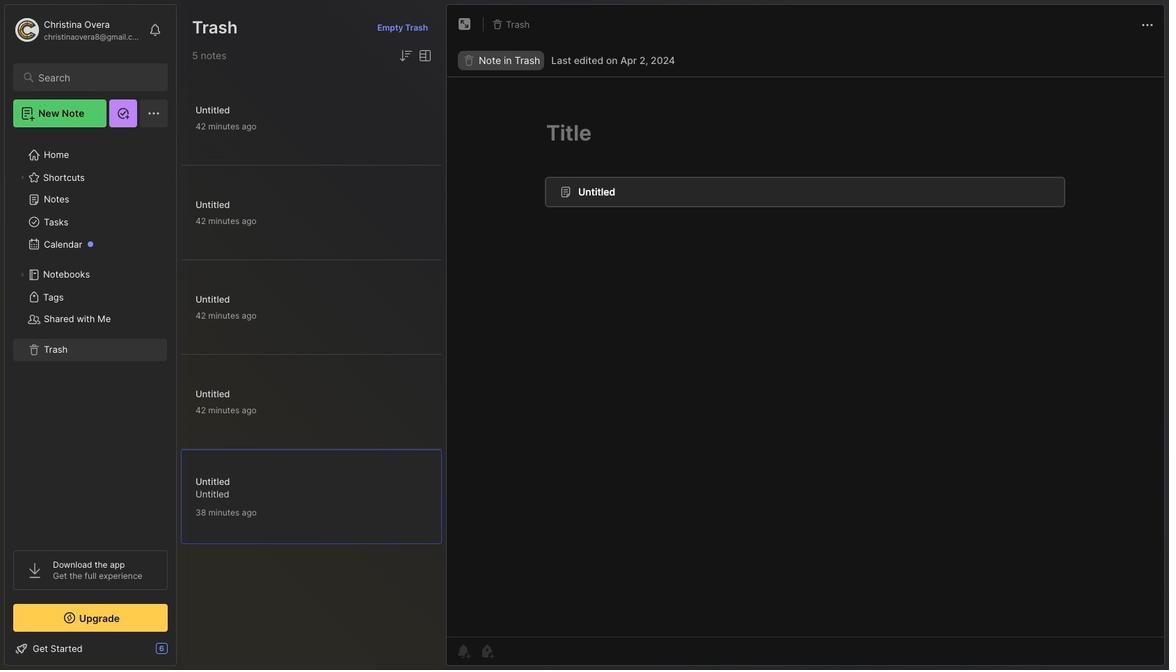 Task type: describe. For each thing, give the bounding box(es) containing it.
Note Editor text field
[[447, 77, 1164, 637]]

Search text field
[[38, 71, 155, 84]]

Help and Learning task checklist field
[[5, 637, 176, 660]]

Sort options field
[[397, 47, 414, 64]]

expand note image
[[457, 16, 473, 33]]

add tag image
[[479, 643, 496, 660]]

main element
[[0, 0, 181, 670]]

tree inside main element
[[5, 136, 176, 538]]

Account field
[[13, 16, 142, 44]]

click to collapse image
[[176, 644, 186, 661]]

View options field
[[414, 47, 434, 64]]



Task type: locate. For each thing, give the bounding box(es) containing it.
add a reminder image
[[455, 643, 472, 660]]

expand notebooks image
[[18, 271, 26, 279]]

tree
[[5, 136, 176, 538]]

More actions field
[[1139, 15, 1156, 33]]

more actions image
[[1139, 17, 1156, 33]]

note window element
[[446, 4, 1165, 670]]

None search field
[[38, 69, 155, 86]]

none search field inside main element
[[38, 69, 155, 86]]



Task type: vqa. For each thing, say whether or not it's contained in the screenshot.
Expand Notebooks icon
yes



